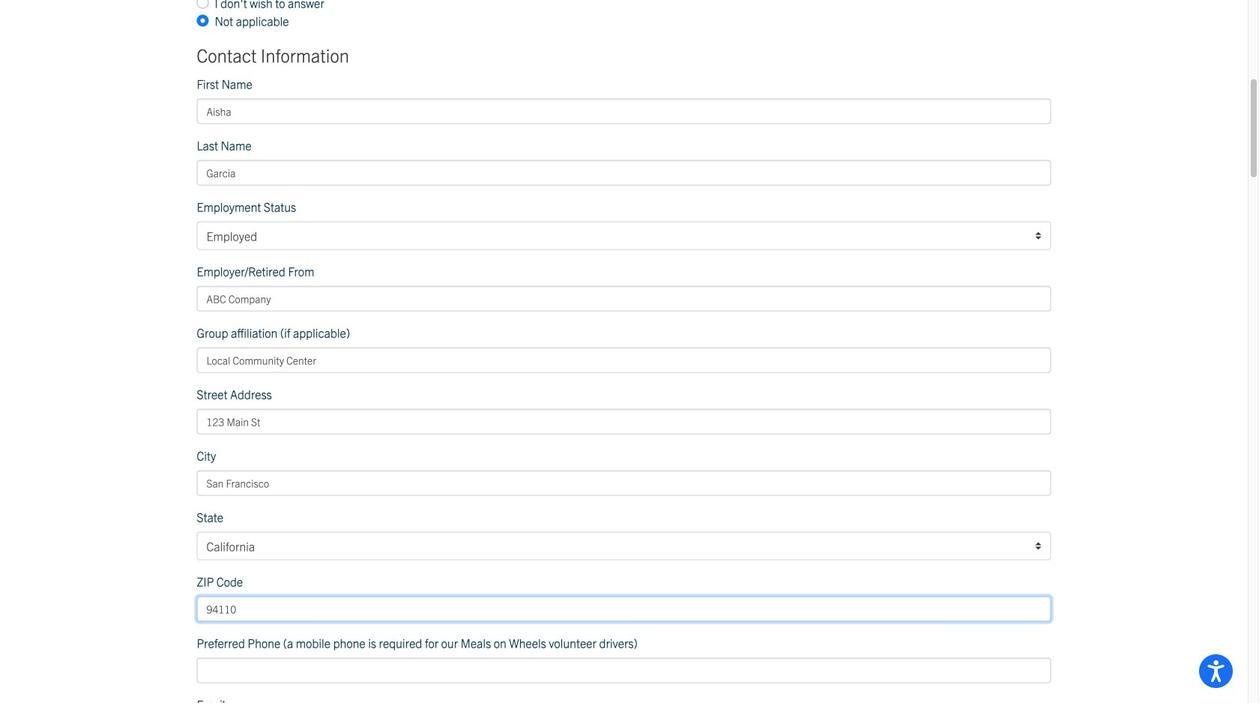 Task type: locate. For each thing, give the bounding box(es) containing it.
None text field
[[197, 98, 1051, 124], [197, 347, 1051, 373], [197, 409, 1051, 434], [197, 470, 1051, 496], [197, 658, 1051, 683], [197, 98, 1051, 124], [197, 347, 1051, 373], [197, 409, 1051, 434], [197, 470, 1051, 496], [197, 658, 1051, 683]]

None text field
[[197, 160, 1051, 185], [197, 286, 1051, 311], [197, 596, 1051, 622], [197, 160, 1051, 185], [197, 286, 1051, 311], [197, 596, 1051, 622]]



Task type: describe. For each thing, give the bounding box(es) containing it.
open accessibe: accessibility options, statement and help image
[[1208, 660, 1225, 682]]



